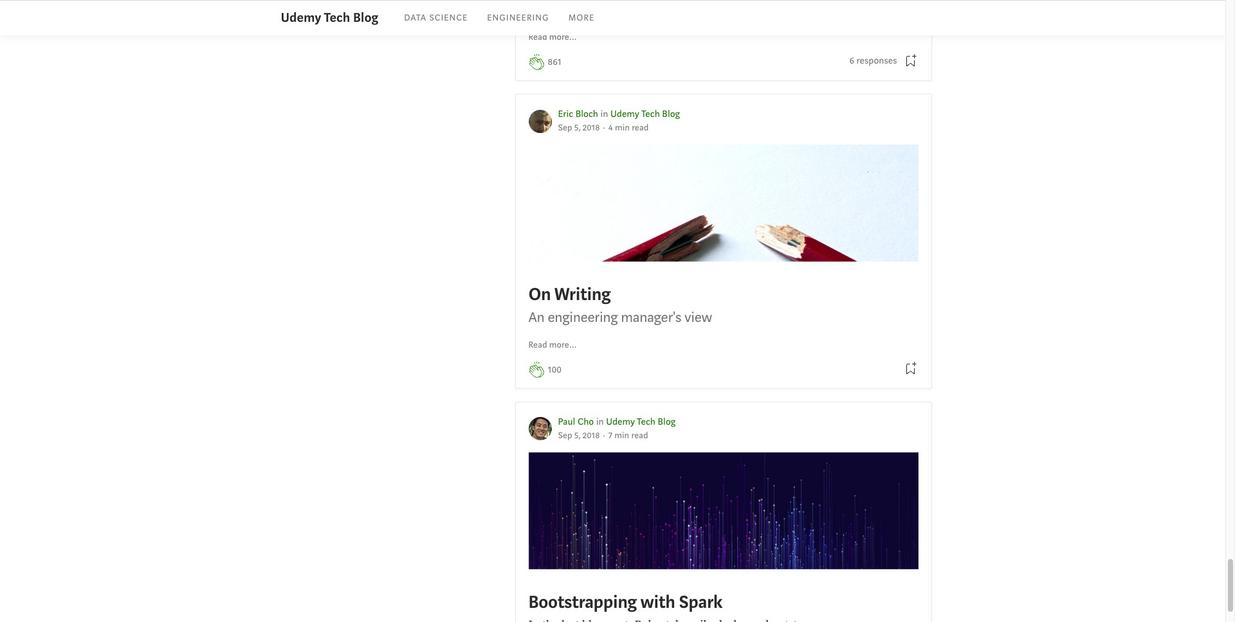 Task type: locate. For each thing, give the bounding box(es) containing it.
2018 down bloch
[[583, 122, 600, 134]]

bootstrapping with spark
[[528, 591, 722, 614]]

2 vertical spatial udemy
[[606, 416, 635, 428]]

read more… link up "861"
[[528, 31, 577, 44]]

0 vertical spatial sep 5, 2018
[[558, 122, 600, 134]]

paul cho link
[[558, 416, 594, 428]]

1 vertical spatial 5,
[[574, 430, 581, 442]]

read more…
[[528, 31, 577, 43], [528, 339, 577, 351]]

1 vertical spatial read more…
[[528, 339, 577, 351]]

5, down eric bloch link
[[574, 122, 581, 134]]

sep 5, 2018 link down eric bloch link
[[558, 122, 600, 134]]

1 vertical spatial read
[[528, 339, 547, 351]]

in right 'cho'
[[596, 416, 604, 428]]

sep 5, 2018
[[558, 122, 600, 134], [558, 430, 600, 442]]

1 more… from the top
[[549, 31, 577, 43]]

1 sep from the top
[[558, 122, 572, 134]]

1 vertical spatial more…
[[549, 339, 577, 351]]

1 horizontal spatial data
[[881, 0, 917, 5]]

read more… up "100"
[[528, 339, 577, 351]]

data
[[881, 0, 917, 5], [404, 12, 427, 24]]

more… for 2nd read more… link from the bottom
[[549, 31, 577, 43]]

more link
[[568, 12, 595, 24]]

data left science in the top left of the page
[[404, 12, 427, 24]]

amazon
[[610, 0, 672, 5]]

1 vertical spatial 2018
[[583, 430, 600, 442]]

0 vertical spatial tech
[[324, 9, 350, 26]]

more
[[568, 12, 595, 24]]

udemy for eric bloch
[[610, 108, 639, 120]]

0 horizontal spatial data
[[404, 12, 427, 24]]

1 vertical spatial udemy tech blog link
[[610, 108, 680, 120]]

1 vertical spatial sep 5, 2018
[[558, 430, 600, 442]]

in
[[601, 108, 608, 120], [596, 416, 604, 428]]

1 vertical spatial blog
[[662, 108, 680, 120]]

sep for paul cho in udemy tech blog
[[558, 430, 572, 442]]

in right bloch
[[601, 108, 608, 120]]

6
[[849, 55, 854, 67]]

sep 5, 2018 down eric bloch link
[[558, 122, 600, 134]]

bootstrapping with spark link
[[528, 453, 918, 614]]

tech
[[324, 9, 350, 26], [641, 108, 660, 120], [637, 416, 656, 428]]

0 vertical spatial read more…
[[528, 31, 577, 43]]

1 vertical spatial sep 5, 2018 link
[[558, 430, 600, 442]]

sep 5, 2018 link for cho
[[558, 430, 600, 442]]

2 2018 from the top
[[583, 430, 600, 442]]

in for cho
[[596, 416, 604, 428]]

5, down paul cho link
[[574, 430, 581, 442]]

read more… up "861"
[[528, 31, 577, 43]]

sep down paul
[[558, 430, 572, 442]]

more…
[[549, 31, 577, 43], [549, 339, 577, 351]]

our
[[849, 0, 877, 5]]

0 vertical spatial sep
[[558, 122, 572, 134]]

2 5, from the top
[[574, 430, 581, 442]]

writing
[[554, 283, 611, 306]]

read more… link
[[528, 31, 577, 44], [528, 339, 577, 352]]

1 vertical spatial sep
[[558, 430, 572, 442]]

2 sep 5, 2018 from the top
[[558, 430, 600, 442]]

improving amazon redshift performance: our data warehouse story link
[[528, 0, 918, 27]]

improving
[[528, 0, 606, 5]]

read
[[528, 31, 547, 43], [528, 339, 547, 351]]

sep down eric
[[558, 122, 572, 134]]

0 vertical spatial udemy
[[281, 9, 321, 26]]

1 sep 5, 2018 link from the top
[[558, 122, 600, 134]]

2018 down 'cho'
[[583, 430, 600, 442]]

go to the profile of paul cho image
[[528, 418, 552, 441]]

1 read more… from the top
[[528, 31, 577, 43]]

2018 for eric bloch
[[583, 122, 600, 134]]

data science link
[[404, 12, 468, 24]]

1 vertical spatial read more… link
[[528, 339, 577, 352]]

0 vertical spatial read
[[528, 31, 547, 43]]

data right the our
[[881, 0, 917, 5]]

1 vertical spatial udemy
[[610, 108, 639, 120]]

read down engineering link
[[528, 31, 547, 43]]

on writing an engineering manager's view
[[528, 283, 712, 327]]

1 vertical spatial in
[[596, 416, 604, 428]]

2 vertical spatial tech
[[637, 416, 656, 428]]

udemy tech blog link for eric bloch in udemy tech blog
[[610, 108, 680, 120]]

2 sep from the top
[[558, 430, 572, 442]]

2 vertical spatial udemy tech blog link
[[606, 416, 676, 428]]

0 vertical spatial in
[[601, 108, 608, 120]]

udemy tech blog link
[[281, 8, 378, 28], [610, 108, 680, 120], [606, 416, 676, 428]]

sep 5, 2018 link
[[558, 122, 600, 134], [558, 430, 600, 442]]

7 min read image
[[608, 430, 648, 442]]

0 vertical spatial read more… link
[[528, 31, 577, 44]]

1 sep 5, 2018 from the top
[[558, 122, 600, 134]]

improving amazon redshift performance: our data warehouse story
[[528, 0, 917, 25]]

1 vertical spatial tech
[[641, 108, 660, 120]]

1 vertical spatial data
[[404, 12, 427, 24]]

2 vertical spatial blog
[[658, 416, 676, 428]]

blog
[[353, 9, 378, 26], [662, 108, 680, 120], [658, 416, 676, 428]]

data inside the improving amazon redshift performance: our data warehouse story
[[881, 0, 917, 5]]

0 vertical spatial udemy tech blog link
[[281, 8, 378, 28]]

eric bloch in udemy tech blog
[[558, 108, 680, 120]]

5, for cho
[[574, 430, 581, 442]]

bootstrapping
[[528, 591, 637, 614]]

read down an on the left of the page
[[528, 339, 547, 351]]

sep 5, 2018 link down paul cho link
[[558, 430, 600, 442]]

0 vertical spatial blog
[[353, 9, 378, 26]]

0 vertical spatial sep 5, 2018 link
[[558, 122, 600, 134]]

2018
[[583, 122, 600, 134], [583, 430, 600, 442]]

0 vertical spatial data
[[881, 0, 917, 5]]

0 vertical spatial 5,
[[574, 122, 581, 134]]

udemy
[[281, 9, 321, 26], [610, 108, 639, 120], [606, 416, 635, 428]]

more… for 2nd read more… link
[[549, 339, 577, 351]]

read more… link up "100"
[[528, 339, 577, 352]]

sep 5, 2018 down paul cho link
[[558, 430, 600, 442]]

2 more… from the top
[[549, 339, 577, 351]]

performance:
[[743, 0, 845, 5]]

0 vertical spatial 2018
[[583, 122, 600, 134]]

sep
[[558, 122, 572, 134], [558, 430, 572, 442]]

more… up "100"
[[549, 339, 577, 351]]

2 read more… link from the top
[[528, 339, 577, 352]]

sep 5, 2018 link for bloch
[[558, 122, 600, 134]]

paul
[[558, 416, 575, 428]]

2 sep 5, 2018 link from the top
[[558, 430, 600, 442]]

1 read from the top
[[528, 31, 547, 43]]

1 5, from the top
[[574, 122, 581, 134]]

engineering link
[[487, 12, 549, 24]]

on
[[528, 283, 551, 306]]

udemy tech blog link for paul cho in udemy tech blog
[[606, 416, 676, 428]]

cho
[[578, 416, 594, 428]]

1 2018 from the top
[[583, 122, 600, 134]]

4 min read image
[[608, 122, 649, 134]]

more… down warehouse
[[549, 31, 577, 43]]

861
[[548, 56, 561, 68]]

0 vertical spatial more…
[[549, 31, 577, 43]]

tech for paul cho in udemy tech blog
[[637, 416, 656, 428]]

5,
[[574, 122, 581, 134], [574, 430, 581, 442]]



Task type: describe. For each thing, give the bounding box(es) containing it.
eric
[[558, 108, 573, 120]]

engineering
[[548, 308, 618, 327]]

eric bloch link
[[558, 108, 598, 120]]

2 read from the top
[[528, 339, 547, 351]]

data science
[[404, 12, 468, 24]]

science
[[429, 12, 468, 24]]

sep 5, 2018 for cho
[[558, 430, 600, 442]]

sep 5, 2018 for bloch
[[558, 122, 600, 134]]

100 button
[[548, 363, 562, 378]]

1 read more… link from the top
[[528, 31, 577, 44]]

redshift
[[675, 0, 739, 5]]

in for bloch
[[601, 108, 608, 120]]

100
[[548, 364, 562, 376]]

engineering
[[487, 12, 549, 24]]

sep for eric bloch in udemy tech blog
[[558, 122, 572, 134]]

go to the profile of eric bloch image
[[528, 110, 552, 133]]

861 button
[[548, 55, 561, 70]]

blog for eric bloch in udemy tech blog
[[662, 108, 680, 120]]

6 responses link
[[849, 54, 897, 69]]

manager's
[[621, 308, 681, 327]]

responses
[[857, 55, 897, 67]]

story
[[616, 2, 657, 25]]

with spark
[[640, 591, 722, 614]]

warehouse
[[528, 2, 612, 25]]

5, for bloch
[[574, 122, 581, 134]]

udemy for paul cho
[[606, 416, 635, 428]]

bloch
[[576, 108, 598, 120]]

udemy tech blog
[[281, 9, 378, 26]]

an
[[528, 308, 545, 327]]

blog for paul cho in udemy tech blog
[[658, 416, 676, 428]]

view
[[684, 308, 712, 327]]

2018 for paul cho
[[583, 430, 600, 442]]

paul cho in udemy tech blog
[[558, 416, 676, 428]]

tech for eric bloch in udemy tech blog
[[641, 108, 660, 120]]

6 responses
[[849, 55, 897, 67]]

2 read more… from the top
[[528, 339, 577, 351]]



Task type: vqa. For each thing, say whether or not it's contained in the screenshot.
Go to the profile of Raka Dalal image
no



